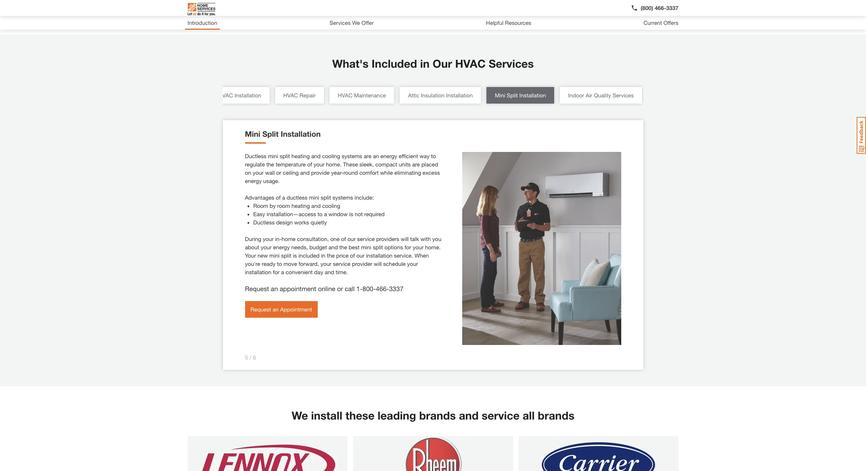 Task type: vqa. For each thing, say whether or not it's contained in the screenshot.
75218 button
no



Task type: describe. For each thing, give the bounding box(es) containing it.
split inside ductless mini split heating and cooling systems are an energy efficient way to regulate the temperature of your home. these sleek, compact units are placed on your wall or ceiling and provide year-round comfort while eliminating excess energy usage.
[[280, 153, 290, 159]]

indoor air quality services
[[568, 92, 634, 99]]

800-
[[363, 285, 376, 293]]

1 vertical spatial our
[[357, 253, 365, 259]]

introduction
[[188, 19, 217, 26]]

feedback link image
[[857, 117, 866, 154]]

mini right best
[[361, 244, 371, 251]]

request an appointment link
[[245, 302, 318, 318]]

your down service.
[[407, 261, 418, 267]]

efficient
[[399, 153, 418, 159]]

rheem logo image
[[353, 437, 513, 472]]

needs,
[[291, 244, 308, 251]]

placed
[[422, 161, 438, 168]]

usage.
[[263, 178, 280, 184]]

these
[[346, 410, 375, 423]]

all
[[523, 410, 535, 423]]

budget
[[310, 244, 327, 251]]

or inside ductless mini split heating and cooling systems are an energy efficient way to regulate the temperature of your home. these sleek, compact units are placed on your wall or ceiling and provide year-round comfort while eliminating excess energy usage.
[[276, 169, 281, 176]]

indoor
[[568, 92, 584, 99]]

to inside ductless mini split heating and cooling systems are an energy efficient way to regulate the temperature of your home. these sleek, compact units are placed on your wall or ceiling and provide year-round comfort while eliminating excess energy usage.
[[431, 153, 436, 159]]

quietly
[[311, 219, 327, 226]]

0 vertical spatial energy
[[381, 153, 397, 159]]

installation inside 'attic insulation installation' button
[[446, 92, 473, 99]]

0 horizontal spatial installation
[[245, 269, 272, 276]]

these
[[343, 161, 358, 168]]

hvac installation & replacement
[[226, 5, 277, 20]]

hvac for hvac repair
[[283, 92, 298, 99]]

comfort
[[360, 169, 379, 176]]

installation—access
[[267, 211, 316, 218]]

ready
[[262, 261, 276, 267]]

offer
[[362, 19, 374, 26]]

of right one
[[341, 236, 346, 242]]

hvac repair button
[[275, 87, 324, 104]]

service.
[[394, 253, 413, 259]]

easy
[[253, 211, 265, 218]]

ductless inside ductless mini split heating and cooling systems are an energy efficient way to regulate the temperature of your home. these sleek, compact units are placed on your wall or ceiling and provide year-round comfort while eliminating excess energy usage.
[[245, 153, 266, 159]]

hvac installation
[[218, 92, 261, 99]]

with
[[421, 236, 431, 242]]

lennox logo image
[[188, 437, 348, 472]]

ceiling
[[283, 169, 299, 176]]

0 horizontal spatial will
[[374, 261, 382, 267]]

price
[[336, 253, 349, 259]]

hvac repair
[[283, 92, 316, 99]]

by
[[270, 203, 276, 209]]

hvac installation button
[[210, 87, 270, 104]]

services inside button
[[613, 92, 634, 99]]

of inside ductless mini split heating and cooling systems are an energy efficient way to regulate the temperature of your home. these sleek, compact units are placed on your wall or ceiling and provide year-round comfort while eliminating excess energy usage.
[[307, 161, 312, 168]]

2 vertical spatial the
[[327, 253, 335, 259]]

wall
[[265, 169, 275, 176]]

1 vertical spatial 466-
[[376, 285, 389, 293]]

way
[[420, 153, 430, 159]]

helpful
[[486, 19, 504, 26]]

appointment
[[280, 285, 316, 293]]

provider
[[352, 261, 372, 267]]

1 vertical spatial mini split installation
[[245, 130, 321, 139]]

1 vertical spatial we
[[292, 410, 308, 423]]

provide
[[311, 169, 330, 176]]

your up the new
[[261, 244, 272, 251]]

attic insulation installation
[[408, 92, 473, 99]]

1 horizontal spatial we
[[352, 19, 360, 26]]

attic
[[408, 92, 419, 99]]

&
[[273, 5, 277, 11]]

0 vertical spatial installation
[[366, 253, 393, 259]]

window
[[329, 211, 348, 218]]

installation inside hvac installation 'button'
[[235, 92, 261, 99]]

air
[[586, 92, 593, 99]]

0 vertical spatial for
[[405, 244, 411, 251]]

sleek,
[[360, 161, 374, 168]]

1 vertical spatial for
[[273, 269, 280, 276]]

hvac maintenance button
[[330, 87, 394, 104]]

attic insulation installation button
[[400, 87, 481, 104]]

5
[[245, 355, 248, 361]]

leading
[[378, 410, 416, 423]]

your left in-
[[263, 236, 274, 242]]

0 vertical spatial in
[[420, 57, 430, 70]]

helpful resources
[[486, 19, 531, 26]]

request an appointment
[[251, 306, 312, 313]]

0 vertical spatial 3337
[[667, 4, 679, 11]]

we install these leading brands and service all brands
[[292, 410, 575, 423]]

in inside "during your in-home consultation, one of our service providers will talk with you about your energy needs, budget and the best mini split options for your home. your new mini split is included in the price of our installation service. when you're ready to move forward, your service provider will schedule your installation for a convenient day and time."
[[321, 253, 326, 259]]

1 horizontal spatial will
[[401, 236, 409, 242]]

mini split installation inside the mini split installation button
[[495, 92, 546, 99]]

day
[[314, 269, 323, 276]]

5 / 6
[[245, 355, 256, 361]]

(800)
[[641, 4, 653, 11]]

schedule
[[383, 261, 406, 267]]

when
[[415, 253, 429, 259]]

time.
[[336, 269, 348, 276]]

you
[[433, 236, 442, 242]]

move
[[284, 261, 297, 267]]

repair
[[300, 92, 316, 99]]

services we offer
[[330, 19, 374, 26]]

one
[[331, 236, 340, 242]]

of inside advantages of a ductless mini split systems include: room by room heating and cooling easy installation—access to a window is not required ductless design works quietly
[[276, 194, 281, 201]]

split inside button
[[507, 92, 518, 99]]

split down providers
[[373, 244, 383, 251]]

/
[[250, 355, 252, 361]]

call
[[345, 285, 355, 293]]

split up move
[[281, 253, 292, 259]]

0 horizontal spatial our
[[348, 236, 356, 242]]

maintenance
[[354, 92, 386, 99]]

is inside advantages of a ductless mini split systems include: room by room heating and cooling easy installation—access to a window is not required ductless design works quietly
[[349, 211, 353, 218]]

current
[[644, 19, 662, 26]]

hvac for hvac installation & replacement
[[226, 5, 241, 11]]

year-
[[331, 169, 344, 176]]

round
[[344, 169, 358, 176]]

on
[[245, 169, 251, 176]]

required
[[364, 211, 385, 218]]

included
[[372, 57, 417, 70]]

request an appointment online or call 1-800-466-3337
[[245, 285, 404, 293]]

0 horizontal spatial are
[[364, 153, 372, 159]]

0 horizontal spatial energy
[[245, 178, 262, 184]]

while
[[380, 169, 393, 176]]

mini split installation button
[[487, 87, 555, 104]]

what's
[[332, 57, 369, 70]]

request for request an appointment
[[251, 306, 271, 313]]

do it for you logo image
[[188, 0, 215, 19]]

advantages of a ductless mini split systems include: room by room heating and cooling easy installation—access to a window is not required ductless design works quietly
[[245, 194, 385, 226]]

cooling inside ductless mini split heating and cooling systems are an energy efficient way to regulate the temperature of your home. these sleek, compact units are placed on your wall or ceiling and provide year-round comfort while eliminating excess energy usage.
[[322, 153, 340, 159]]



Task type: locate. For each thing, give the bounding box(es) containing it.
2 brands from the left
[[538, 410, 575, 423]]

0 horizontal spatial in
[[321, 253, 326, 259]]

online
[[318, 285, 335, 293]]

install
[[311, 410, 343, 423]]

brands
[[419, 410, 456, 423], [538, 410, 575, 423]]

energy
[[381, 153, 397, 159], [245, 178, 262, 184], [273, 244, 290, 251]]

3337
[[667, 4, 679, 11], [389, 285, 404, 293]]

0 horizontal spatial brands
[[419, 410, 456, 423]]

1 horizontal spatial service
[[357, 236, 375, 242]]

mini split installation
[[495, 92, 546, 99], [245, 130, 321, 139]]

0 horizontal spatial for
[[273, 269, 280, 276]]

(800) 466-3337
[[641, 4, 679, 11]]

2 heating from the top
[[292, 203, 310, 209]]

a up room
[[282, 194, 285, 201]]

the inside ductless mini split heating and cooling systems are an energy efficient way to regulate the temperature of your home. these sleek, compact units are placed on your wall or ceiling and provide year-round comfort while eliminating excess energy usage.
[[266, 161, 274, 168]]

include:
[[355, 194, 374, 201]]

mini right ductless on the left
[[309, 194, 319, 201]]

3337 up offers
[[667, 4, 679, 11]]

systems
[[342, 153, 362, 159], [333, 194, 353, 201]]

1 vertical spatial the
[[340, 244, 347, 251]]

0 horizontal spatial or
[[276, 169, 281, 176]]

mini up wall
[[268, 153, 278, 159]]

0 vertical spatial will
[[401, 236, 409, 242]]

2 vertical spatial energy
[[273, 244, 290, 251]]

3337 down schedule
[[389, 285, 404, 293]]

works
[[294, 219, 309, 226]]

1 vertical spatial service
[[333, 261, 351, 267]]

466-
[[655, 4, 667, 11], [376, 285, 389, 293]]

or right wall
[[276, 169, 281, 176]]

1 horizontal spatial split
[[507, 92, 518, 99]]

1 brands from the left
[[419, 410, 456, 423]]

1 vertical spatial services
[[489, 57, 534, 70]]

split up window
[[321, 194, 331, 201]]

offers
[[664, 19, 679, 26]]

service up time.
[[333, 261, 351, 267]]

6
[[253, 355, 256, 361]]

2 horizontal spatial the
[[340, 244, 347, 251]]

1 horizontal spatial are
[[412, 161, 420, 168]]

2 horizontal spatial services
[[613, 92, 634, 99]]

1-
[[357, 285, 363, 293]]

a
[[282, 194, 285, 201], [324, 211, 327, 218], [281, 269, 284, 276]]

and inside advantages of a ductless mini split systems include: room by room heating and cooling easy installation—access to a window is not required ductless design works quietly
[[312, 203, 321, 209]]

systems for is
[[333, 194, 353, 201]]

heating inside advantages of a ductless mini split systems include: room by room heating and cooling easy installation—access to a window is not required ductless design works quietly
[[292, 203, 310, 209]]

carrier logo image
[[519, 437, 679, 472]]

1 vertical spatial ductless
[[253, 219, 275, 226]]

mini inside ductless mini split heating and cooling systems are an energy efficient way to regulate the temperature of your home. these sleek, compact units are placed on your wall or ceiling and provide year-round comfort while eliminating excess energy usage.
[[268, 153, 278, 159]]

to left move
[[277, 261, 282, 267]]

466- right 1-
[[376, 285, 389, 293]]

energy up compact at the top left of the page
[[381, 153, 397, 159]]

or
[[276, 169, 281, 176], [337, 285, 343, 293]]

2 horizontal spatial service
[[482, 410, 520, 423]]

convenient
[[286, 269, 313, 276]]

1 vertical spatial mini
[[245, 130, 260, 139]]

installation inside hvac installation & replacement
[[242, 5, 271, 11]]

are down efficient
[[412, 161, 420, 168]]

not
[[355, 211, 363, 218]]

1 vertical spatial an
[[271, 285, 278, 293]]

1 horizontal spatial to
[[318, 211, 323, 218]]

will left the talk
[[401, 236, 409, 242]]

for down ready
[[273, 269, 280, 276]]

0 horizontal spatial to
[[277, 261, 282, 267]]

0 horizontal spatial 3337
[[389, 285, 404, 293]]

advantages
[[245, 194, 274, 201]]

your down the talk
[[413, 244, 424, 251]]

our up provider
[[357, 253, 365, 259]]

systems inside ductless mini split heating and cooling systems are an energy efficient way to regulate the temperature of your home. these sleek, compact units are placed on your wall or ceiling and provide year-round comfort while eliminating excess energy usage.
[[342, 153, 362, 159]]

hvac inside 'button'
[[218, 92, 233, 99]]

2 vertical spatial service
[[482, 410, 520, 423]]

the up wall
[[266, 161, 274, 168]]

0 vertical spatial mini
[[495, 92, 505, 99]]

in left "our"
[[420, 57, 430, 70]]

1 vertical spatial are
[[412, 161, 420, 168]]

1 vertical spatial heating
[[292, 203, 310, 209]]

installation
[[242, 5, 271, 11], [235, 92, 261, 99], [446, 92, 473, 99], [520, 92, 546, 99], [281, 130, 321, 139]]

mini inside advantages of a ductless mini split systems include: room by room heating and cooling easy installation—access to a window is not required ductless design works quietly
[[309, 194, 319, 201]]

0 vertical spatial or
[[276, 169, 281, 176]]

services left offer
[[330, 19, 351, 26]]

the
[[266, 161, 274, 168], [340, 244, 347, 251], [327, 253, 335, 259]]

heating inside ductless mini split heating and cooling systems are an energy efficient way to regulate the temperature of your home. these sleek, compact units are placed on your wall or ceiling and provide year-round comfort while eliminating excess energy usage.
[[292, 153, 310, 159]]

you're
[[245, 261, 260, 267]]

consultation,
[[297, 236, 329, 242]]

0 horizontal spatial mini
[[245, 130, 260, 139]]

mini
[[495, 92, 505, 99], [245, 130, 260, 139]]

home. up year- in the top left of the page
[[326, 161, 342, 168]]

of up provide
[[307, 161, 312, 168]]

1 cooling from the top
[[322, 153, 340, 159]]

to
[[431, 153, 436, 159], [318, 211, 323, 218], [277, 261, 282, 267]]

1 vertical spatial installation
[[245, 269, 272, 276]]

2 vertical spatial services
[[613, 92, 634, 99]]

1 horizontal spatial for
[[405, 244, 411, 251]]

we left install
[[292, 410, 308, 423]]

an inside ductless mini split heating and cooling systems are an energy efficient way to regulate the temperature of your home. these sleek, compact units are placed on your wall or ceiling and provide year-round comfort while eliminating excess energy usage.
[[373, 153, 379, 159]]

0 horizontal spatial home.
[[326, 161, 342, 168]]

0 vertical spatial home.
[[326, 161, 342, 168]]

quality
[[594, 92, 611, 99]]

request for request an appointment online or call 1-800-466-3337
[[245, 285, 269, 293]]

hvac maintenance
[[338, 92, 386, 99]]

1 horizontal spatial 466-
[[655, 4, 667, 11]]

a down move
[[281, 269, 284, 276]]

of down best
[[350, 253, 355, 259]]

0 vertical spatial are
[[364, 153, 372, 159]]

room
[[253, 203, 268, 209]]

services
[[330, 19, 351, 26], [489, 57, 534, 70], [613, 92, 634, 99]]

0 vertical spatial mini split installation
[[495, 92, 546, 99]]

included
[[299, 253, 320, 259]]

0 vertical spatial 466-
[[655, 4, 667, 11]]

resources
[[505, 19, 531, 26]]

1 vertical spatial 3337
[[389, 285, 404, 293]]

1 horizontal spatial the
[[327, 253, 335, 259]]

are
[[364, 153, 372, 159], [412, 161, 420, 168]]

0 vertical spatial is
[[349, 211, 353, 218]]

energy down on
[[245, 178, 262, 184]]

systems for these
[[342, 153, 362, 159]]

new
[[258, 253, 268, 259]]

2 vertical spatial to
[[277, 261, 282, 267]]

systems up these
[[342, 153, 362, 159]]

1 vertical spatial systems
[[333, 194, 353, 201]]

is up move
[[293, 253, 297, 259]]

installation inside the mini split installation button
[[520, 92, 546, 99]]

1 vertical spatial request
[[251, 306, 271, 313]]

the up price on the left
[[340, 244, 347, 251]]

mini inside button
[[495, 92, 505, 99]]

hvac for hvac installation
[[218, 92, 233, 99]]

1 horizontal spatial in
[[420, 57, 430, 70]]

split inside advantages of a ductless mini split systems include: room by room heating and cooling easy installation—access to a window is not required ductless design works quietly
[[321, 194, 331, 201]]

1 horizontal spatial 3337
[[667, 4, 679, 11]]

your down regulate
[[253, 169, 264, 176]]

a inside "during your in-home consultation, one of our service providers will talk with you about your energy needs, budget and the best mini split options for your home. your new mini split is included in the price of our installation service. when you're ready to move forward, your service provider will schedule your installation for a convenient day and time."
[[281, 269, 284, 276]]

will
[[401, 236, 409, 242], [374, 261, 382, 267]]

services up the mini split installation button
[[489, 57, 534, 70]]

0 vertical spatial request
[[245, 285, 269, 293]]

hvac for hvac maintenance
[[338, 92, 353, 99]]

in
[[420, 57, 430, 70], [321, 253, 326, 259]]

hvac installation & replacement link
[[223, 0, 304, 24]]

0 horizontal spatial services
[[330, 19, 351, 26]]

your up day
[[321, 261, 332, 267]]

replacement
[[226, 13, 260, 20]]

heating up temperature
[[292, 153, 310, 159]]

1 vertical spatial cooling
[[322, 203, 340, 209]]

1 vertical spatial or
[[337, 285, 343, 293]]

home. inside "during your in-home consultation, one of our service providers will talk with you about your energy needs, budget and the best mini split options for your home. your new mini split is included in the price of our installation service. when you're ready to move forward, your service provider will schedule your installation for a convenient day and time."
[[425, 244, 441, 251]]

installation
[[366, 253, 393, 259], [245, 269, 272, 276]]

mini
[[268, 153, 278, 159], [309, 194, 319, 201], [361, 244, 371, 251], [269, 253, 280, 259]]

1 horizontal spatial installation
[[366, 253, 393, 259]]

temperature
[[276, 161, 306, 168]]

home. down you
[[425, 244, 441, 251]]

to inside advantages of a ductless mini split systems include: room by room heating and cooling easy installation—access to a window is not required ductless design works quietly
[[318, 211, 323, 218]]

cooling inside advantages of a ductless mini split systems include: room by room heating and cooling easy installation—access to a window is not required ductless design works quietly
[[322, 203, 340, 209]]

0 vertical spatial an
[[373, 153, 379, 159]]

is left "not"
[[349, 211, 353, 218]]

heating
[[292, 153, 310, 159], [292, 203, 310, 209]]

0 horizontal spatial service
[[333, 261, 351, 267]]

in down budget
[[321, 253, 326, 259]]

2 horizontal spatial to
[[431, 153, 436, 159]]

systems inside advantages of a ductless mini split systems include: room by room heating and cooling easy installation—access to a window is not required ductless design works quietly
[[333, 194, 353, 201]]

the left price on the left
[[327, 253, 335, 259]]

room
[[277, 203, 290, 209]]

providers
[[376, 236, 399, 242]]

1 horizontal spatial mini
[[495, 92, 505, 99]]

0 horizontal spatial mini split installation
[[245, 130, 321, 139]]

1 horizontal spatial or
[[337, 285, 343, 293]]

hvac inside hvac installation & replacement
[[226, 5, 241, 11]]

an for request an appointment
[[273, 306, 279, 313]]

is
[[349, 211, 353, 218], [293, 253, 297, 259]]

0 vertical spatial to
[[431, 153, 436, 159]]

home. inside ductless mini split heating and cooling systems are an energy efficient way to regulate the temperature of your home. these sleek, compact units are placed on your wall or ceiling and provide year-round comfort while eliminating excess energy usage.
[[326, 161, 342, 168]]

1 vertical spatial home.
[[425, 244, 441, 251]]

installation down you're
[[245, 269, 272, 276]]

0 horizontal spatial 466-
[[376, 285, 389, 293]]

0 vertical spatial systems
[[342, 153, 362, 159]]

2 horizontal spatial energy
[[381, 153, 397, 159]]

(800) 466-3337 link
[[631, 4, 679, 12]]

regulate
[[245, 161, 265, 168]]

talk
[[410, 236, 419, 242]]

0 horizontal spatial split
[[263, 130, 279, 139]]

1 vertical spatial is
[[293, 253, 297, 259]]

compact
[[376, 161, 397, 168]]

during
[[245, 236, 261, 242]]

1 vertical spatial will
[[374, 261, 382, 267]]

0 vertical spatial the
[[266, 161, 274, 168]]

indoor air quality services button
[[560, 87, 642, 104]]

about
[[245, 244, 259, 251]]

1 vertical spatial energy
[[245, 178, 262, 184]]

0 vertical spatial services
[[330, 19, 351, 26]]

0 vertical spatial ductless
[[245, 153, 266, 159]]

466- right "(800)"
[[655, 4, 667, 11]]

cooling up year- in the top left of the page
[[322, 153, 340, 159]]

1 horizontal spatial mini split installation
[[495, 92, 546, 99]]

of up room
[[276, 194, 281, 201]]

1 horizontal spatial services
[[489, 57, 534, 70]]

a up quietly
[[324, 211, 327, 218]]

your up provide
[[314, 161, 325, 168]]

mini up ready
[[269, 253, 280, 259]]

1 vertical spatial a
[[324, 211, 327, 218]]

ductless up regulate
[[245, 153, 266, 159]]

1 vertical spatial split
[[263, 130, 279, 139]]

is inside "during your in-home consultation, one of our service providers will talk with you about your energy needs, budget and the best mini split options for your home. your new mini split is included in the price of our installation service. when you're ready to move forward, your service provider will schedule your installation for a convenient day and time."
[[293, 253, 297, 259]]

2 cooling from the top
[[322, 203, 340, 209]]

our up best
[[348, 236, 356, 242]]

nav pod mini split - image image
[[462, 152, 621, 346]]

of
[[307, 161, 312, 168], [276, 194, 281, 201], [341, 236, 346, 242], [350, 253, 355, 259]]

0 horizontal spatial the
[[266, 161, 274, 168]]

heating down ductless on the left
[[292, 203, 310, 209]]

1 horizontal spatial home.
[[425, 244, 441, 251]]

0 vertical spatial a
[[282, 194, 285, 201]]

our
[[433, 57, 452, 70]]

cooling up window
[[322, 203, 340, 209]]

are up sleek,
[[364, 153, 372, 159]]

ductless mini split heating and cooling systems are an energy efficient way to regulate the temperature of your home. these sleek, compact units are placed on your wall or ceiling and provide year-round comfort while eliminating excess energy usage.
[[245, 153, 440, 184]]

1 horizontal spatial brands
[[538, 410, 575, 423]]

0 vertical spatial cooling
[[322, 153, 340, 159]]

0 vertical spatial our
[[348, 236, 356, 242]]

to right way
[[431, 153, 436, 159]]

1 horizontal spatial energy
[[273, 244, 290, 251]]

1 heating from the top
[[292, 153, 310, 159]]

or left call
[[337, 285, 343, 293]]

energy down in-
[[273, 244, 290, 251]]

0 vertical spatial split
[[507, 92, 518, 99]]

and
[[311, 153, 321, 159], [300, 169, 310, 176], [312, 203, 321, 209], [329, 244, 338, 251], [325, 269, 334, 276], [459, 410, 479, 423]]

we left offer
[[352, 19, 360, 26]]

units
[[399, 161, 411, 168]]

an left appointment
[[273, 306, 279, 313]]

0 vertical spatial heating
[[292, 153, 310, 159]]

for up service.
[[405, 244, 411, 251]]

appointment
[[280, 306, 312, 313]]

installation down options
[[366, 253, 393, 259]]

service left all
[[482, 410, 520, 423]]

will right provider
[[374, 261, 382, 267]]

0 vertical spatial we
[[352, 19, 360, 26]]

our
[[348, 236, 356, 242], [357, 253, 365, 259]]

eliminating
[[395, 169, 421, 176]]

energy inside "during your in-home consultation, one of our service providers will talk with you about your energy needs, budget and the best mini split options for your home. your new mini split is included in the price of our installation service. when you're ready to move forward, your service provider will schedule your installation for a convenient day and time."
[[273, 244, 290, 251]]

1 vertical spatial to
[[318, 211, 323, 218]]

2 vertical spatial a
[[281, 269, 284, 276]]

1 horizontal spatial our
[[357, 253, 365, 259]]

excess
[[423, 169, 440, 176]]

services right quality
[[613, 92, 634, 99]]

split up temperature
[[280, 153, 290, 159]]

in-
[[275, 236, 282, 242]]

service up best
[[357, 236, 375, 242]]

design
[[276, 219, 293, 226]]

0 vertical spatial service
[[357, 236, 375, 242]]

request
[[245, 285, 269, 293], [251, 306, 271, 313]]

0 horizontal spatial we
[[292, 410, 308, 423]]

an up request an appointment
[[271, 285, 278, 293]]

systems up window
[[333, 194, 353, 201]]

what's included in our hvac services
[[332, 57, 534, 70]]

ductless
[[287, 194, 308, 201]]

insulation
[[421, 92, 445, 99]]

options
[[385, 244, 403, 251]]

an for request an appointment online or call 1-800-466-3337
[[271, 285, 278, 293]]

during your in-home consultation, one of our service providers will talk with you about your energy needs, budget and the best mini split options for your home. your new mini split is included in the price of our installation service. when you're ready to move forward, your service provider will schedule your installation for a convenient day and time.
[[245, 236, 442, 276]]

an up sleek,
[[373, 153, 379, 159]]

to inside "during your in-home consultation, one of our service providers will talk with you about your energy needs, budget and the best mini split options for your home. your new mini split is included in the price of our installation service. when you're ready to move forward, your service provider will schedule your installation for a convenient day and time."
[[277, 261, 282, 267]]

to up quietly
[[318, 211, 323, 218]]

ductless down easy
[[253, 219, 275, 226]]

ductless inside advantages of a ductless mini split systems include: room by room heating and cooling easy installation—access to a window is not required ductless design works quietly
[[253, 219, 275, 226]]



